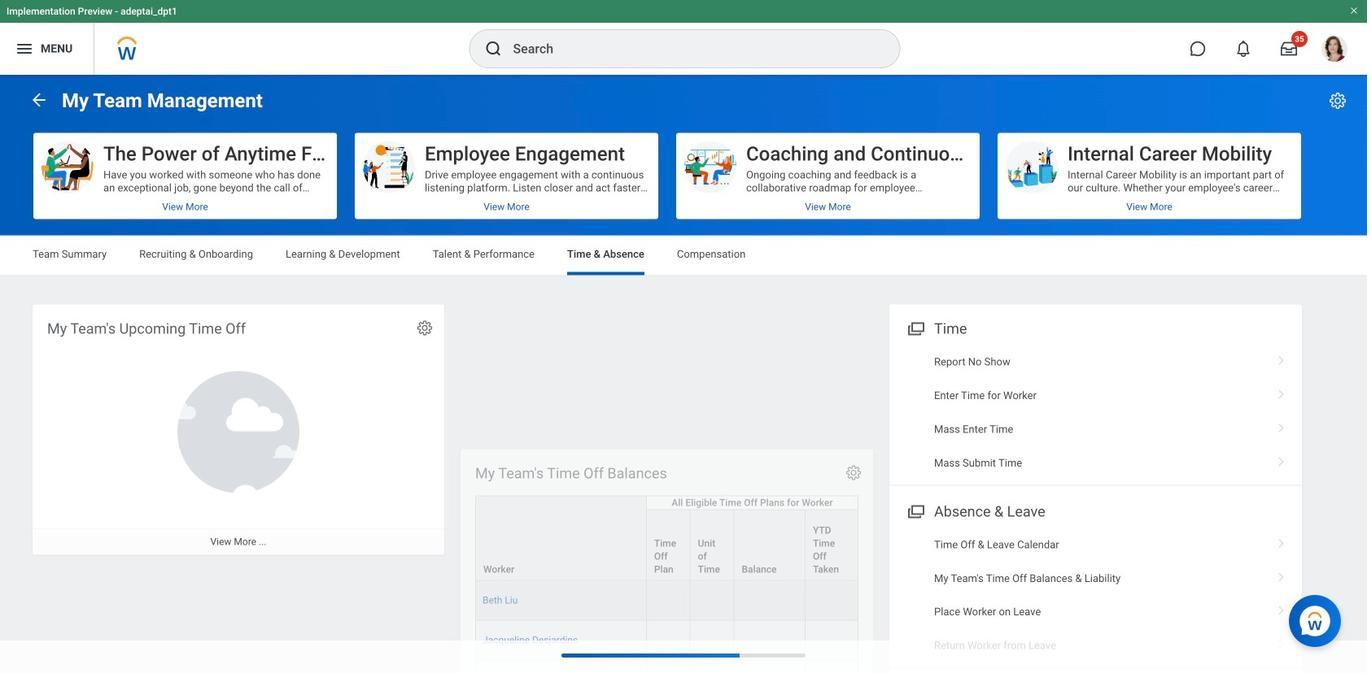 Task type: locate. For each thing, give the bounding box(es) containing it.
chevron right image
[[1271, 418, 1292, 434], [1271, 533, 1292, 550], [1271, 567, 1292, 583]]

main content
[[0, 75, 1367, 674]]

4 chevron right image from the top
[[1271, 601, 1292, 617]]

configure this page image
[[1328, 91, 1348, 111]]

1 vertical spatial list
[[889, 528, 1302, 663]]

2 vertical spatial chevron right image
[[1271, 567, 1292, 583]]

chevron right image
[[1271, 350, 1292, 367], [1271, 384, 1292, 400], [1271, 452, 1292, 468], [1271, 601, 1292, 617], [1271, 634, 1292, 651]]

1 list from the top
[[889, 346, 1302, 480]]

1 vertical spatial menu group image
[[904, 500, 926, 522]]

2 list from the top
[[889, 528, 1302, 663]]

5 chevron right image from the top
[[1271, 634, 1292, 651]]

my team's time off balances element
[[461, 331, 873, 619]]

1 menu group image from the top
[[904, 317, 926, 339]]

list for second chevron right icon from the top of the page's menu group icon
[[889, 528, 1302, 663]]

notifications large image
[[1235, 41, 1252, 57]]

search image
[[484, 39, 503, 59]]

menu group image for second chevron right icon from the top of the page
[[904, 500, 926, 522]]

tab list
[[16, 236, 1351, 275]]

0 vertical spatial list
[[889, 346, 1302, 480]]

3 chevron right image from the top
[[1271, 452, 1292, 468]]

1 vertical spatial chevron right image
[[1271, 533, 1292, 550]]

0 vertical spatial menu group image
[[904, 317, 926, 339]]

previous page image
[[29, 90, 49, 110]]

menu group image
[[904, 317, 926, 339], [904, 500, 926, 522]]

banner
[[0, 0, 1367, 75]]

list
[[889, 346, 1302, 480], [889, 528, 1302, 663]]

row
[[475, 378, 859, 463], [475, 392, 859, 463], [475, 463, 859, 503], [475, 503, 859, 543], [475, 543, 859, 583]]

2 menu group image from the top
[[904, 500, 926, 522]]

profile logan mcneil image
[[1322, 36, 1348, 65]]

inbox large image
[[1281, 41, 1297, 57]]

0 vertical spatial chevron right image
[[1271, 418, 1292, 434]]

cell
[[647, 463, 691, 503], [691, 463, 734, 503], [734, 463, 806, 503], [806, 463, 859, 503], [475, 503, 647, 543], [647, 503, 691, 543], [691, 503, 734, 543], [734, 503, 806, 543], [806, 503, 859, 543], [647, 543, 691, 583], [691, 543, 734, 583], [734, 543, 806, 583], [806, 543, 859, 583]]

2 chevron right image from the top
[[1271, 533, 1292, 550]]



Task type: vqa. For each thing, say whether or not it's contained in the screenshot.
2nd inbox image
no



Task type: describe. For each thing, give the bounding box(es) containing it.
Search Workday  search field
[[513, 31, 866, 67]]

4 row from the top
[[475, 503, 859, 543]]

list for fifth chevron right image from the bottom of the page menu group icon
[[889, 346, 1302, 480]]

justify image
[[15, 39, 34, 59]]

2 chevron right image from the top
[[1271, 384, 1292, 400]]

2 row from the top
[[475, 392, 859, 463]]

menu group image for fifth chevron right image from the bottom of the page
[[904, 317, 926, 339]]

1 chevron right image from the top
[[1271, 418, 1292, 434]]

3 row from the top
[[475, 463, 859, 503]]

close environment banner image
[[1349, 6, 1359, 15]]

3 chevron right image from the top
[[1271, 567, 1292, 583]]

1 chevron right image from the top
[[1271, 350, 1292, 367]]

5 row from the top
[[475, 543, 859, 583]]

my team's upcoming time off element
[[33, 305, 444, 556]]

1 row from the top
[[475, 378, 859, 463]]



